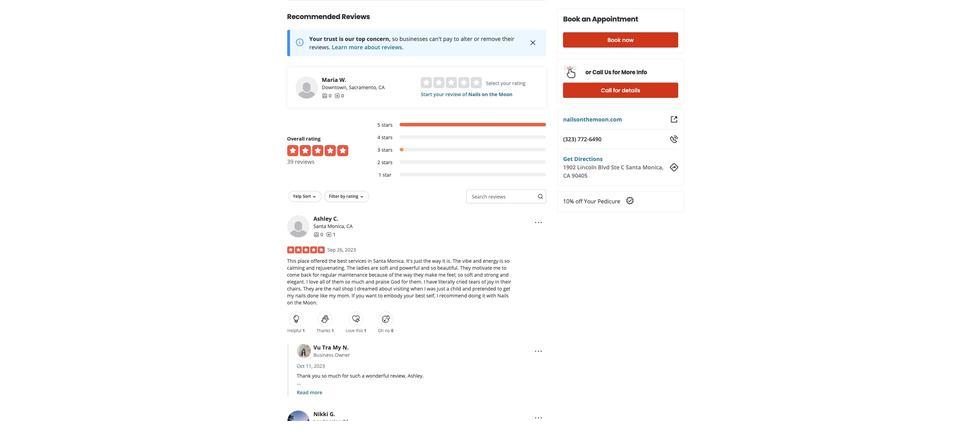 Task type: vqa. For each thing, say whether or not it's contained in the screenshot.
1st (no rating) "image" from right
no



Task type: locate. For each thing, give the bounding box(es) containing it.
about down praise
[[379, 285, 393, 292]]

the down select
[[490, 91, 498, 97]]

0 horizontal spatial or
[[474, 35, 480, 43]]

0 vertical spatial friends element
[[322, 92, 332, 99]]

2 (1 reaction) element from the left
[[332, 328, 334, 334]]

book left the now
[[608, 36, 621, 44]]

more for learn
[[349, 43, 363, 51]]

1 horizontal spatial 2023
[[345, 246, 356, 253]]

2 horizontal spatial (1 reaction) element
[[364, 328, 367, 334]]

is inside this place offered the best services in santa monica. it's just the way it is. the vibe and energy is so calming and rejuvenating. the ladies are soft and powerful and so beautiful. they motivate me to come back for regular maintenance because of the way they make me feel; so soft and strong and elegant. i love all of them so much and praise god for them. i have literally cried tears of joy in their chairs. they are the nail shop i dreamed about visiting when i was just a child and pretended to get my nails done like my mom. if you want to embody your best self, i recommend doing it with nails on the moon.
[[500, 258, 504, 264]]

our right as
[[389, 386, 397, 393]]

get directions 1902 lincoln blvd ste c santa monica, ca 90405
[[564, 155, 664, 180]]

filter reviews by 2 stars rating element
[[371, 159, 547, 166]]

rating
[[513, 80, 526, 86], [306, 135, 321, 142], [347, 193, 359, 199]]

2 vertical spatial ca
[[347, 223, 353, 229]]

0 vertical spatial is
[[339, 35, 344, 43]]

just
[[414, 258, 423, 264], [437, 285, 446, 292]]

god
[[391, 278, 401, 285]]

thank
[[297, 372, 311, 379]]

overjoyed
[[448, 386, 471, 393]]

1 vertical spatial friends element
[[314, 231, 323, 238]]

None radio
[[434, 77, 445, 88]]

1 vertical spatial ca
[[564, 172, 571, 180]]

stars right 3 at the top of the page
[[382, 146, 393, 153]]

2 my from the left
[[329, 292, 336, 299]]

you right the serve
[[347, 407, 355, 414]]

filter reviews by 3 stars rating element
[[371, 146, 547, 153]]

stars for 4 stars
[[382, 134, 393, 141]]

0 right 16 friends v2 icon
[[321, 231, 323, 238]]

just down literally
[[437, 285, 446, 292]]

embody
[[384, 292, 403, 299]]

0 vertical spatial a
[[447, 285, 450, 292]]

1 vertical spatial nails
[[498, 292, 509, 299]]

16 review v2 image for maria
[[335, 93, 340, 98]]

and down cried
[[463, 285, 472, 292]]

1 vertical spatial about
[[379, 285, 393, 292]]

0 vertical spatial soft
[[380, 265, 389, 271]]

0 horizontal spatial have
[[361, 386, 371, 393]]

0 vertical spatial the
[[453, 258, 461, 264]]

4 stars
[[378, 134, 393, 141]]

0 vertical spatial monica,
[[643, 164, 664, 171]]

to right happy
[[355, 386, 359, 393]]

or inside so businesses can't pay to alter or remove their reviews.
[[474, 35, 480, 43]]

more down top
[[349, 43, 363, 51]]

it's
[[407, 258, 413, 264]]

me up literally
[[439, 271, 446, 278]]

oct 11, 2023
[[297, 363, 325, 369]]

2023 for oct 11, 2023
[[314, 363, 325, 369]]

nails down get on the bottom
[[498, 292, 509, 299]]

happy
[[339, 386, 353, 393]]

2 stars from the top
[[382, 134, 393, 141]]

i left love
[[307, 278, 308, 285]]

0 horizontal spatial just
[[414, 258, 423, 264]]

monica,
[[643, 164, 664, 171], [328, 223, 346, 229]]

of left joy
[[482, 278, 486, 285]]

their right remove
[[503, 35, 515, 43]]

1 horizontal spatial a
[[447, 285, 450, 292]]

1 horizontal spatial soft
[[465, 271, 473, 278]]

book inside button
[[608, 36, 621, 44]]

2 horizontal spatial ca
[[564, 172, 571, 180]]

0 horizontal spatial your
[[310, 35, 323, 43]]

0 horizontal spatial our
[[345, 35, 355, 43]]

rating right overall
[[306, 135, 321, 142]]

is inside info alert
[[339, 35, 344, 43]]

5 star rating image
[[287, 145, 348, 156], [287, 246, 325, 253]]

0 vertical spatial on
[[482, 91, 488, 97]]

0 horizontal spatial my
[[287, 292, 294, 299]]

vu
[[314, 344, 321, 351]]

more for read
[[310, 389, 323, 396]]

1 vertical spatial have
[[361, 386, 371, 393]]

0 horizontal spatial on
[[287, 299, 293, 306]]

1 horizontal spatial ca
[[379, 84, 385, 91]]

select your rating
[[486, 80, 526, 86]]

stars right the 5
[[382, 121, 393, 128]]

1 horizontal spatial our
[[389, 386, 397, 393]]

1 horizontal spatial nails
[[498, 292, 509, 299]]

business
[[314, 352, 334, 358]]

we left overjoyed on the bottom
[[432, 386, 438, 393]]

24 phone v2 image
[[670, 135, 679, 143]]

1 menu image from the top
[[535, 218, 543, 227]]

santa down ashley
[[314, 223, 327, 229]]

yelp sort
[[293, 193, 311, 199]]

1 horizontal spatial best
[[416, 292, 425, 299]]

1 vertical spatial 2023
[[314, 363, 325, 369]]

you left as
[[373, 386, 381, 393]]

0 horizontal spatial nails
[[469, 91, 481, 97]]

more inside read more dropdown button
[[310, 389, 323, 396]]

santa inside this place offered the best services in santa monica. it's just the way it is. the vibe and energy is so calming and rejuvenating. the ladies are soft and powerful and so beautiful. they motivate me to come back for regular maintenance because of the way they make me feel; so soft and strong and elegant. i love all of them so much and praise god for them. i have literally cried tears of joy in their chairs. they are the nail shop i dreamed about visiting when i was just a child and pretended to get my nails done like my mom. if you want to embody your best self, i recommend doing it with nails on the moon.
[[373, 258, 386, 264]]

0 vertical spatial your
[[310, 35, 323, 43]]

1 vertical spatial on
[[287, 299, 293, 306]]

1 stars from the top
[[382, 121, 393, 128]]

that
[[472, 386, 481, 393]]

your
[[310, 35, 323, 43], [585, 198, 597, 205]]

4 stars from the top
[[382, 159, 393, 166]]

love
[[309, 278, 319, 285]]

0 vertical spatial rating
[[513, 80, 526, 86]]

1 vertical spatial menu image
[[535, 347, 543, 355]]

0 vertical spatial 5 star rating image
[[287, 145, 348, 156]]

so up shop
[[345, 278, 351, 285]]

or right "alter"
[[474, 35, 480, 43]]

to up get on the bottom
[[502, 265, 507, 271]]

i
[[307, 278, 308, 285], [424, 278, 425, 285], [355, 285, 356, 292], [425, 285, 426, 292], [437, 292, 438, 299], [297, 407, 298, 414]]

are
[[371, 265, 379, 271], [316, 285, 323, 292], [306, 386, 313, 393], [440, 386, 447, 393]]

1 vertical spatial soft
[[465, 271, 473, 278]]

16 review v2 image down downtown,
[[335, 93, 340, 98]]

strong
[[485, 271, 499, 278]]

on down select
[[482, 91, 488, 97]]

review
[[446, 91, 461, 97]]

reviews element down downtown,
[[335, 92, 344, 99]]

772-
[[578, 135, 589, 143]]

0 horizontal spatial 2023
[[314, 363, 325, 369]]

is
[[339, 35, 344, 43], [500, 258, 504, 264]]

the right is.
[[453, 258, 461, 264]]

reviews element containing 1
[[326, 231, 336, 238]]

they
[[414, 271, 424, 278]]

have down thank you so much for such a wonderful review, ashley.
[[361, 386, 371, 393]]

10% off your pedicure
[[564, 198, 621, 205]]

filter reviews by 4 stars rating element
[[371, 134, 547, 141]]

24 external link v2 image
[[670, 115, 679, 124]]

ca
[[379, 84, 385, 91], [564, 172, 571, 180], [347, 223, 353, 229]]

the up god
[[395, 271, 402, 278]]

your
[[501, 80, 511, 86], [434, 91, 445, 97], [404, 292, 414, 299], [532, 386, 543, 393]]

directions
[[575, 155, 603, 163]]

remove
[[481, 35, 501, 43]]

reviews right search
[[489, 193, 506, 200]]

of
[[463, 91, 467, 97], [389, 271, 394, 278], [326, 278, 331, 285], [482, 278, 486, 285]]

0 vertical spatial our
[[345, 35, 355, 43]]

0 vertical spatial it
[[443, 258, 446, 264]]

they down vibe
[[460, 265, 471, 271]]

1 vertical spatial santa
[[314, 223, 327, 229]]

maria
[[322, 76, 338, 84]]

1 vertical spatial your
[[585, 198, 597, 205]]

stars for 3 stars
[[382, 146, 393, 153]]

0 horizontal spatial we
[[432, 386, 438, 393]]

in
[[368, 258, 372, 264], [496, 278, 500, 285], [370, 407, 374, 414]]

1 vertical spatial is
[[500, 258, 504, 264]]

5 star rating image for sep 26, 2023
[[287, 246, 325, 253]]

39 reviews
[[287, 158, 315, 166]]

0 vertical spatial santa
[[626, 164, 642, 171]]

0 horizontal spatial 16 review v2 image
[[326, 232, 332, 237]]

24 directions v2 image
[[670, 163, 679, 172]]

1 5 star rating image from the top
[[287, 145, 348, 156]]

friends element
[[322, 92, 332, 99], [314, 231, 323, 238]]

None radio
[[421, 77, 432, 88], [446, 77, 457, 88], [459, 77, 470, 88], [471, 77, 482, 88], [421, 77, 432, 88], [446, 77, 457, 88], [459, 77, 470, 88], [471, 77, 482, 88]]

details
[[622, 86, 641, 94]]

reviews. down trust
[[310, 43, 331, 51]]

(no rating) image
[[421, 77, 482, 88]]

reviews.
[[310, 43, 331, 51], [382, 43, 404, 51]]

more inside info alert
[[349, 43, 363, 51]]

your right meet
[[532, 386, 543, 393]]

santa for blvd
[[626, 164, 642, 171]]

ca inside get directions 1902 lincoln blvd ste c santa monica, ca 90405
[[564, 172, 571, 180]]

1 vertical spatial their
[[501, 278, 512, 285]]

(1 reaction) element right thanks
[[332, 328, 334, 334]]

rating inside "popup button"
[[347, 193, 359, 199]]

friends element down downtown,
[[322, 92, 332, 99]]

1 vertical spatial they
[[303, 285, 314, 292]]

calming
[[287, 265, 305, 271]]

ca for c.
[[347, 223, 353, 229]]

about inside info alert
[[365, 43, 380, 51]]

to right want
[[378, 292, 383, 299]]

0 vertical spatial menu image
[[535, 218, 543, 227]]

1 horizontal spatial on
[[482, 91, 488, 97]]

have inside this place offered the best services in santa monica. it's just the way it is. the vibe and energy is so calming and rejuvenating. the ladies are soft and powerful and so beautiful. they motivate me to come back for regular maintenance because of the way they make me feel; so soft and strong and elegant. i love all of them so much and praise god for them. i have literally cried tears of joy in their chairs. they are the nail shop i dreamed about visiting when i was just a child and pretended to get my nails done like my mom. if you want to embody your best self, i recommend doing it with nails on the moon.
[[427, 278, 438, 285]]

nail
[[333, 285, 341, 292]]

maria w. downtown, sacramento, ca
[[322, 76, 385, 91]]

call down us
[[602, 86, 612, 94]]

have up was
[[427, 278, 438, 285]]

trust
[[324, 35, 338, 43]]

3 (1 reaction) element from the left
[[364, 328, 367, 334]]

(323) 772-6490
[[564, 135, 602, 143]]

so
[[392, 35, 398, 43], [505, 258, 510, 264], [431, 265, 436, 271], [458, 271, 463, 278], [345, 278, 351, 285], [322, 372, 327, 379]]

ca inside maria w. downtown, sacramento, ca
[[379, 84, 385, 91]]

1 horizontal spatial it
[[483, 292, 486, 299]]

star
[[383, 171, 392, 178]]

recommended
[[287, 12, 341, 21]]

we are more than happy to have you as our customer; and we are overjoyed that we were able to meet your expectation.
[[297, 386, 543, 400]]

to inside so businesses can't pay to alter or remove their reviews.
[[454, 35, 460, 43]]

book for book an appointment
[[564, 14, 581, 24]]

top
[[356, 35, 366, 43]]

my down chairs.
[[287, 292, 294, 299]]

reviews right 39
[[295, 158, 315, 166]]

your inside this place offered the best services in santa monica. it's just the way it is. the vibe and energy is so calming and rejuvenating. the ladies are soft and powerful and so beautiful. they motivate me to come back for regular maintenance because of the way they make me feel; so soft and strong and elegant. i love all of them so much and praise god for them. i have literally cried tears of joy in their chairs. they are the nail shop i dreamed about visiting when i was just a child and pretended to get my nails done like my mom. if you want to embody your best self, i recommend doing it with nails on the moon.
[[404, 292, 414, 299]]

nailsonthemoon.com link
[[564, 116, 623, 123]]

(1 reaction) element for thanks 1
[[332, 328, 334, 334]]

0 horizontal spatial book
[[564, 14, 581, 24]]

for inside button
[[614, 86, 621, 94]]

reviews element containing 0
[[335, 92, 344, 99]]

we
[[432, 386, 438, 393], [482, 386, 489, 393]]

start your review of nails on the moon
[[421, 91, 513, 97]]

(1 reaction) element right helpful
[[303, 328, 305, 334]]

soft up tears
[[465, 271, 473, 278]]

3
[[378, 146, 381, 153]]

ca up sep 26, 2023
[[347, 223, 353, 229]]

to right able
[[513, 386, 518, 393]]

1 horizontal spatial rating
[[347, 193, 359, 199]]

are left overjoyed on the bottom
[[440, 386, 447, 393]]

dreamed
[[357, 285, 378, 292]]

santa inside get directions 1902 lincoln blvd ste c santa monica, ca 90405
[[626, 164, 642, 171]]

on down chairs.
[[287, 299, 293, 306]]

4
[[378, 134, 381, 141]]

1 down ashley c. santa monica, ca
[[333, 231, 336, 238]]

for up visiting
[[402, 278, 408, 285]]

book left an
[[564, 14, 581, 24]]

is right energy
[[500, 258, 504, 264]]

more up the expectation.
[[314, 386, 326, 393]]

nails inside this place offered the best services in santa monica. it's just the way it is. the vibe and energy is so calming and rejuvenating. the ladies are soft and powerful and so beautiful. they motivate me to come back for regular maintenance because of the way they make me feel; so soft and strong and elegant. i love all of them so much and praise god for them. i have literally cried tears of joy in their chairs. they are the nail shop i dreamed about visiting when i was just a child and pretended to get my nails done like my mom. if you want to embody your best self, i recommend doing it with nails on the moon.
[[498, 292, 509, 299]]

our
[[345, 35, 355, 43], [389, 386, 397, 393]]

we right that
[[482, 386, 489, 393]]

menu image
[[535, 218, 543, 227], [535, 347, 543, 355], [535, 414, 543, 421]]

1 horizontal spatial we
[[482, 386, 489, 393]]

reviews element down ashley c. santa monica, ca
[[326, 231, 336, 238]]

2 vertical spatial menu image
[[535, 414, 543, 421]]

1 right thanks
[[332, 328, 334, 334]]

photo of vu tra my n. image
[[297, 344, 311, 358]]

1 right helpful
[[303, 328, 305, 334]]

alter
[[461, 35, 473, 43]]

customer;
[[398, 386, 421, 393]]

your inside "we are more than happy to have you as our customer; and we are overjoyed that we were able to meet your expectation."
[[532, 386, 543, 393]]

1 vertical spatial monica,
[[328, 223, 346, 229]]

0 vertical spatial about
[[365, 43, 380, 51]]

1 (1 reaction) element from the left
[[303, 328, 305, 334]]

our left top
[[345, 35, 355, 43]]

about
[[365, 43, 380, 51], [379, 285, 393, 292]]

reviews element
[[335, 92, 344, 99], [326, 231, 336, 238]]

0 vertical spatial their
[[503, 35, 515, 43]]

1 vertical spatial 5 star rating image
[[287, 246, 325, 253]]

search reviews
[[472, 193, 506, 200]]

0 horizontal spatial is
[[339, 35, 344, 43]]

stars
[[382, 121, 393, 128], [382, 134, 393, 141], [382, 146, 393, 153], [382, 159, 393, 166]]

2 5 star rating image from the top
[[287, 246, 325, 253]]

1 horizontal spatial is
[[500, 258, 504, 264]]

just right it's
[[414, 258, 423, 264]]

your trust is our top concern,
[[310, 35, 391, 43]]

so up make
[[431, 265, 436, 271]]

for up love
[[313, 271, 319, 278]]

1 horizontal spatial monica,
[[643, 164, 664, 171]]

they
[[460, 265, 471, 271], [303, 285, 314, 292]]

best down sep 26, 2023
[[338, 258, 347, 264]]

1 vertical spatial much
[[328, 372, 341, 379]]

ca down 1902
[[564, 172, 571, 180]]

1 reviews. from the left
[[310, 43, 331, 51]]

to right pay
[[454, 35, 460, 43]]

sacramento,
[[349, 84, 378, 91]]

in up ladies
[[368, 258, 372, 264]]

rating up moon
[[513, 80, 526, 86]]

0 horizontal spatial ca
[[347, 223, 353, 229]]

book for book now
[[608, 36, 621, 44]]

90405
[[572, 172, 588, 180]]

they up the done
[[303, 285, 314, 292]]

the up maintenance
[[347, 265, 356, 271]]

2 vertical spatial santa
[[373, 258, 386, 264]]

ste
[[612, 164, 620, 171]]

16 review v2 image
[[335, 93, 340, 98], [326, 232, 332, 237]]

1 horizontal spatial (1 reaction) element
[[332, 328, 334, 334]]

stars for 2 stars
[[382, 159, 393, 166]]

1 vertical spatial book
[[608, 36, 621, 44]]

16 review v2 image right 16 friends v2 icon
[[326, 232, 332, 237]]

2 vertical spatial rating
[[347, 193, 359, 199]]

santa
[[626, 164, 642, 171], [314, 223, 327, 229], [373, 258, 386, 264]]

0 vertical spatial just
[[414, 258, 423, 264]]

nikki g. link
[[314, 410, 336, 418]]

your down visiting
[[404, 292, 414, 299]]

your left trust
[[310, 35, 323, 43]]

ashley c. link
[[314, 215, 339, 222]]

  text field
[[467, 189, 547, 203]]

motivate
[[473, 265, 493, 271]]

0 vertical spatial much
[[352, 278, 365, 285]]

much down maintenance
[[352, 278, 365, 285]]

in right again
[[370, 407, 374, 414]]

me up strong
[[494, 265, 501, 271]]

g.
[[330, 410, 336, 418]]

0 vertical spatial book
[[564, 14, 581, 24]]

0 vertical spatial best
[[338, 258, 347, 264]]

select
[[486, 80, 500, 86]]

powerful
[[400, 265, 420, 271]]

2 reviews. from the left
[[382, 43, 404, 51]]

your up moon
[[501, 80, 511, 86]]

0 vertical spatial they
[[460, 265, 471, 271]]

so inside so businesses can't pay to alter or remove their reviews.
[[392, 35, 398, 43]]

ca right sacramento, on the left of page
[[379, 84, 385, 91]]

3 stars from the top
[[382, 146, 393, 153]]

you inside this place offered the best services in santa monica. it's just the way it is. the vibe and energy is so calming and rejuvenating. the ladies are soft and powerful and so beautiful. they motivate me to come back for regular maintenance because of the way they make me feel; so soft and strong and elegant. i love all of them so much and praise god for them. i have literally cried tears of joy in their chairs. they are the nail shop i dreamed about visiting when i was just a child and pretended to get my nails done like my mom. if you want to embody your best self, i recommend doing it with nails on the moon.
[[356, 292, 365, 299]]

so businesses can't pay to alter or remove their reviews.
[[310, 35, 515, 51]]

much inside this place offered the best services in santa monica. it's just the way it is. the vibe and energy is so calming and rejuvenating. the ladies are soft and powerful and so beautiful. they motivate me to come back for regular maintenance because of the way they make me feel; so soft and strong and elegant. i love all of them so much and praise god for them. i have literally cried tears of joy in their chairs. they are the nail shop i dreamed about visiting when i was just a child and pretended to get my nails done like my mom. if you want to embody your best self, i recommend doing it with nails on the moon.
[[352, 278, 365, 285]]

santa right c
[[626, 164, 642, 171]]

0 horizontal spatial rating
[[306, 135, 321, 142]]

much up than
[[328, 372, 341, 379]]

5 star rating image up place
[[287, 246, 325, 253]]

0 vertical spatial ca
[[379, 84, 385, 91]]

book now
[[608, 36, 634, 44]]

0 vertical spatial me
[[494, 265, 501, 271]]

0 horizontal spatial santa
[[314, 223, 327, 229]]

1 horizontal spatial 16 review v2 image
[[335, 93, 340, 98]]

i right the them.
[[424, 278, 425, 285]]

2 stars
[[378, 159, 393, 166]]

about down the concern,
[[365, 43, 380, 51]]

yelp
[[293, 193, 302, 199]]

monica, inside ashley c. santa monica, ca
[[328, 223, 346, 229]]

reviews. down the concern,
[[382, 43, 404, 51]]

call left us
[[593, 68, 604, 76]]

0 horizontal spatial way
[[404, 271, 413, 278]]

2 horizontal spatial santa
[[626, 164, 642, 171]]

are up the expectation.
[[306, 386, 313, 393]]

done
[[307, 292, 319, 299]]

0 vertical spatial reviews
[[295, 158, 315, 166]]

1 horizontal spatial reviews
[[489, 193, 506, 200]]

santa inside ashley c. santa monica, ca
[[314, 223, 327, 229]]

0 horizontal spatial (1 reaction) element
[[303, 328, 305, 334]]

3 stars
[[378, 146, 393, 153]]

0
[[329, 92, 332, 99], [342, 92, 344, 99], [321, 231, 323, 238], [391, 328, 394, 334]]

(1 reaction) element
[[303, 328, 305, 334], [332, 328, 334, 334], [364, 328, 367, 334]]

0 vertical spatial have
[[427, 278, 438, 285]]

1 vertical spatial rating
[[306, 135, 321, 142]]

26,
[[337, 246, 344, 253]]

rating left 16 chevron down v2 image
[[347, 193, 359, 199]]

rating for filter by rating
[[347, 193, 359, 199]]

1 vertical spatial the
[[347, 265, 356, 271]]

i up the if
[[355, 285, 356, 292]]

2023 right "26,"
[[345, 246, 356, 253]]

are up because at bottom left
[[371, 265, 379, 271]]

2 horizontal spatial rating
[[513, 80, 526, 86]]

ca inside ashley c. santa monica, ca
[[347, 223, 353, 229]]

their
[[503, 35, 515, 43], [501, 278, 512, 285]]

the down the nails
[[295, 299, 302, 306]]

monica, left 24 directions v2 'image'
[[643, 164, 664, 171]]

2 we from the left
[[482, 386, 489, 393]]

0 vertical spatial or
[[474, 35, 480, 43]]



Task type: describe. For each thing, give the bounding box(es) containing it.
5 stars
[[378, 121, 393, 128]]

39
[[287, 158, 294, 166]]

w.
[[340, 76, 347, 84]]

16 friends v2 image
[[322, 93, 328, 98]]

santa for best
[[373, 258, 386, 264]]

5 star rating image for 39 reviews
[[287, 145, 348, 156]]

nailsonthemoon.com
[[564, 116, 623, 123]]

for left such
[[342, 372, 349, 379]]

pretended
[[473, 285, 497, 292]]

reviews for 39 reviews
[[295, 158, 315, 166]]

reviews element for ashley
[[326, 231, 336, 238]]

0 horizontal spatial soft
[[380, 265, 389, 271]]

are down all at the left
[[316, 285, 323, 292]]

1 star
[[379, 171, 392, 178]]

of right all at the left
[[326, 278, 331, 285]]

about inside this place offered the best services in santa monica. it's just the way it is. the vibe and energy is so calming and rejuvenating. the ladies are soft and powerful and so beautiful. they motivate me to come back for regular maintenance because of the way they make me feel; so soft and strong and elegant. i love all of them so much and praise god for them. i have literally cried tears of joy in their chairs. they are the nail shop i dreamed about visiting when i was just a child and pretended to get my nails done like my mom. if you want to embody your best self, i recommend doing it with nails on the moon.
[[379, 285, 393, 292]]

feel;
[[447, 271, 457, 278]]

1 my from the left
[[287, 292, 294, 299]]

0 vertical spatial call
[[593, 68, 604, 76]]

your right start
[[434, 91, 445, 97]]

helpful
[[288, 328, 302, 334]]

if
[[352, 292, 355, 299]]

vu tra my n. business owner
[[314, 344, 350, 358]]

doing
[[469, 292, 481, 299]]

1 vertical spatial way
[[404, 271, 413, 278]]

their inside this place offered the best services in santa monica. it's just the way it is. the vibe and energy is so calming and rejuvenating. the ladies are soft and powerful and so beautiful. they motivate me to come back for regular maintenance because of the way they make me feel; so soft and strong and elegant. i love all of them so much and praise god for them. i have literally cried tears of joy in their chairs. they are the nail shop i dreamed about visiting when i was just a child and pretended to get my nails done like my mom. if you want to embody your best self, i recommend doing it with nails on the moon.
[[501, 278, 512, 285]]

friends element for maria w.
[[322, 92, 332, 99]]

recommended reviews element
[[265, 0, 569, 421]]

info alert
[[287, 30, 547, 56]]

1 horizontal spatial your
[[585, 198, 597, 205]]

info
[[637, 68, 648, 76]]

want
[[366, 292, 377, 299]]

book now button
[[564, 32, 679, 48]]

learn more about reviews.
[[332, 43, 404, 51]]

0 horizontal spatial me
[[439, 271, 446, 278]]

ladies
[[357, 265, 370, 271]]

1 vertical spatial best
[[416, 292, 425, 299]]

thank you so much for such a wonderful review, ashley.
[[297, 372, 424, 379]]

16 chevron down v2 image
[[312, 194, 317, 200]]

16 friends v2 image
[[314, 232, 319, 237]]

n.
[[343, 344, 349, 351]]

i left cannot
[[297, 407, 298, 414]]

filter reviews by 1 star rating element
[[371, 171, 547, 178]]

24 check in v2 image
[[626, 197, 635, 205]]

6490
[[589, 135, 602, 143]]

and up motivate
[[473, 258, 482, 264]]

when
[[411, 285, 423, 292]]

0 right 16 friends v2 image
[[329, 92, 332, 99]]

and up back
[[306, 265, 315, 271]]

an
[[582, 14, 591, 24]]

read more button
[[297, 389, 323, 396]]

is.
[[447, 258, 452, 264]]

your inside info alert
[[310, 35, 323, 43]]

filter reviews by 5 stars rating element
[[371, 121, 547, 128]]

and down monica.
[[390, 265, 398, 271]]

0 down downtown,
[[342, 92, 344, 99]]

on inside this place offered the best services in santa monica. it's just the way it is. the vibe and energy is so calming and rejuvenating. the ladies are soft and powerful and so beautiful. they motivate me to come back for regular maintenance because of the way they make me feel; so soft and strong and elegant. i love all of them so much and praise god for them. i have literally cried tears of joy in their chairs. they are the nail shop i dreamed about visiting when i was just a child and pretended to get my nails done like my mom. if you want to embody your best self, i recommend doing it with nails on the moon.
[[287, 299, 293, 306]]

1 horizontal spatial or
[[586, 68, 592, 76]]

chairs.
[[287, 285, 302, 292]]

0 vertical spatial in
[[368, 258, 372, 264]]

ashley
[[314, 215, 332, 222]]

the up rejuvenating.
[[329, 258, 336, 264]]

0 horizontal spatial a
[[362, 372, 365, 379]]

no
[[385, 328, 390, 334]]

oct
[[297, 363, 305, 369]]

c.
[[334, 215, 339, 222]]

(1 reaction) element for helpful 1
[[303, 328, 305, 334]]

thanks
[[317, 328, 331, 334]]

with
[[487, 292, 497, 299]]

24 info v2 image
[[296, 38, 304, 47]]

and inside "we are more than happy to have you as our customer; and we are overjoyed that we were able to meet your expectation."
[[422, 386, 431, 393]]

we
[[297, 386, 304, 393]]

lincoln
[[578, 164, 597, 171]]

book an appointment
[[564, 14, 639, 24]]

0 vertical spatial nails
[[469, 91, 481, 97]]

moon
[[499, 91, 513, 97]]

the up the like
[[324, 285, 332, 292]]

our inside "we are more than happy to have you as our customer; and we are overjoyed that we were able to meet your expectation."
[[389, 386, 397, 393]]

nikki g.
[[314, 410, 336, 418]]

rating for select your rating
[[513, 80, 526, 86]]

like
[[320, 292, 328, 299]]

search
[[472, 193, 488, 200]]

visiting
[[394, 285, 410, 292]]

again
[[356, 407, 369, 414]]

come
[[287, 271, 300, 278]]

get
[[564, 155, 573, 163]]

none radio inside recommended reviews element
[[434, 77, 445, 88]]

than
[[328, 386, 338, 393]]

1 we from the left
[[432, 386, 438, 393]]

and up make
[[421, 265, 430, 271]]

so up cried
[[458, 271, 463, 278]]

(0 reactions) element
[[391, 328, 394, 334]]

to right wait
[[327, 407, 332, 414]]

all
[[320, 278, 325, 285]]

and down motivate
[[475, 271, 483, 278]]

nikki
[[314, 410, 329, 418]]

0 horizontal spatial the
[[347, 265, 356, 271]]

reviews. inside so businesses can't pay to alter or remove their reviews.
[[310, 43, 331, 51]]

you inside "we are more than happy to have you as our customer; and we are overjoyed that we were able to meet your expectation."
[[373, 386, 381, 393]]

16 review v2 image for ashley
[[326, 232, 332, 237]]

1 vertical spatial in
[[496, 278, 500, 285]]

stars for 5 stars
[[382, 121, 393, 128]]

services
[[349, 258, 367, 264]]

search image
[[538, 194, 544, 199]]

the up make
[[424, 258, 431, 264]]

oh no 0
[[378, 328, 394, 334]]

nails
[[296, 292, 306, 299]]

reviews for search reviews
[[489, 193, 506, 200]]

photo of maria w. image
[[296, 76, 318, 99]]

1902
[[564, 164, 576, 171]]

1 horizontal spatial way
[[433, 258, 441, 264]]

love
[[346, 328, 355, 334]]

call inside button
[[602, 86, 612, 94]]

have inside "we are more than happy to have you as our customer; and we are overjoyed that we were able to meet your expectation."
[[361, 386, 371, 393]]

review,
[[391, 372, 407, 379]]

so down oct 11, 2023
[[322, 372, 327, 379]]

learn
[[332, 43, 348, 51]]

filter by rating button
[[325, 191, 369, 202]]

and right strong
[[500, 271, 509, 278]]

get directions link
[[564, 155, 603, 163]]

energy
[[483, 258, 499, 264]]

shop
[[342, 285, 354, 292]]

read more
[[297, 389, 323, 396]]

0 right no
[[391, 328, 394, 334]]

make
[[425, 271, 438, 278]]

elegant.
[[287, 278, 305, 285]]

read
[[297, 389, 309, 396]]

3 menu image from the top
[[535, 414, 543, 421]]

maintenance
[[338, 271, 368, 278]]

helpful 1
[[288, 328, 305, 334]]

(323)
[[564, 135, 577, 143]]

future.
[[384, 407, 399, 414]]

serve
[[333, 407, 345, 414]]

of right review
[[463, 91, 467, 97]]

sep
[[328, 246, 336, 253]]

rating element
[[421, 77, 482, 88]]

close image
[[529, 39, 538, 47]]

1 right this
[[364, 328, 367, 334]]

0 horizontal spatial best
[[338, 258, 347, 264]]

(1 reaction) element for love this 1
[[364, 328, 367, 334]]

them
[[332, 278, 344, 285]]

monica, inside get directions 1902 lincoln blvd ste c santa monica, ca 90405
[[643, 164, 664, 171]]

a inside this place offered the best services in santa monica. it's just the way it is. the vibe and energy is so calming and rejuvenating. the ladies are soft and powerful and so beautiful. they motivate me to come back for regular maintenance because of the way they make me feel; so soft and strong and elegant. i love all of them so much and praise god for them. i have literally cried tears of joy in their chairs. they are the nail shop i dreamed about visiting when i was just a child and pretended to get my nails done like my mom. if you want to embody your best self, i recommend doing it with nails on the moon.
[[447, 285, 450, 292]]

i left was
[[425, 285, 426, 292]]

of up god
[[389, 271, 394, 278]]

ca for w.
[[379, 84, 385, 91]]

1 horizontal spatial the
[[453, 258, 461, 264]]

friends element for ashley c.
[[314, 231, 323, 238]]

us
[[605, 68, 612, 76]]

i cannot wait to serve you again in the future.
[[297, 407, 399, 414]]

cannot
[[300, 407, 315, 414]]

our inside info alert
[[345, 35, 355, 43]]

so right energy
[[505, 258, 510, 264]]

0 horizontal spatial much
[[328, 372, 341, 379]]

as
[[382, 386, 387, 393]]

  text field inside recommended reviews element
[[467, 189, 547, 203]]

pay
[[444, 35, 453, 43]]

2
[[378, 159, 381, 166]]

reviews element for maria
[[335, 92, 344, 99]]

1 horizontal spatial me
[[494, 265, 501, 271]]

overall rating
[[287, 135, 321, 142]]

recommended reviews
[[287, 12, 370, 21]]

wait
[[317, 407, 326, 414]]

to left get on the bottom
[[498, 285, 503, 292]]

self,
[[427, 292, 436, 299]]

now
[[623, 36, 634, 44]]

the left future.
[[375, 407, 383, 414]]

2 menu image from the top
[[535, 347, 543, 355]]

2 vertical spatial in
[[370, 407, 374, 414]]

photo of ashley c. image
[[287, 215, 310, 237]]

2023 for sep 26, 2023
[[345, 246, 356, 253]]

moon.
[[303, 299, 318, 306]]

more inside "we are more than happy to have you as our customer; and we are overjoyed that we were able to meet your expectation."
[[314, 386, 326, 393]]

and up dreamed
[[366, 278, 375, 285]]

get
[[504, 285, 511, 292]]

able
[[503, 386, 512, 393]]

child
[[451, 285, 462, 292]]

you down oct 11, 2023
[[312, 372, 321, 379]]

cried
[[457, 278, 468, 285]]

1 left star
[[379, 171, 382, 178]]

their inside so businesses can't pay to alter or remove their reviews.
[[503, 35, 515, 43]]

16 chevron down v2 image
[[359, 194, 365, 200]]

thanks 1
[[317, 328, 334, 334]]

for right us
[[613, 68, 621, 76]]

blvd
[[599, 164, 610, 171]]

1 horizontal spatial just
[[437, 285, 446, 292]]

0 horizontal spatial they
[[303, 285, 314, 292]]

1 vertical spatial it
[[483, 292, 486, 299]]

i right self,
[[437, 292, 438, 299]]



